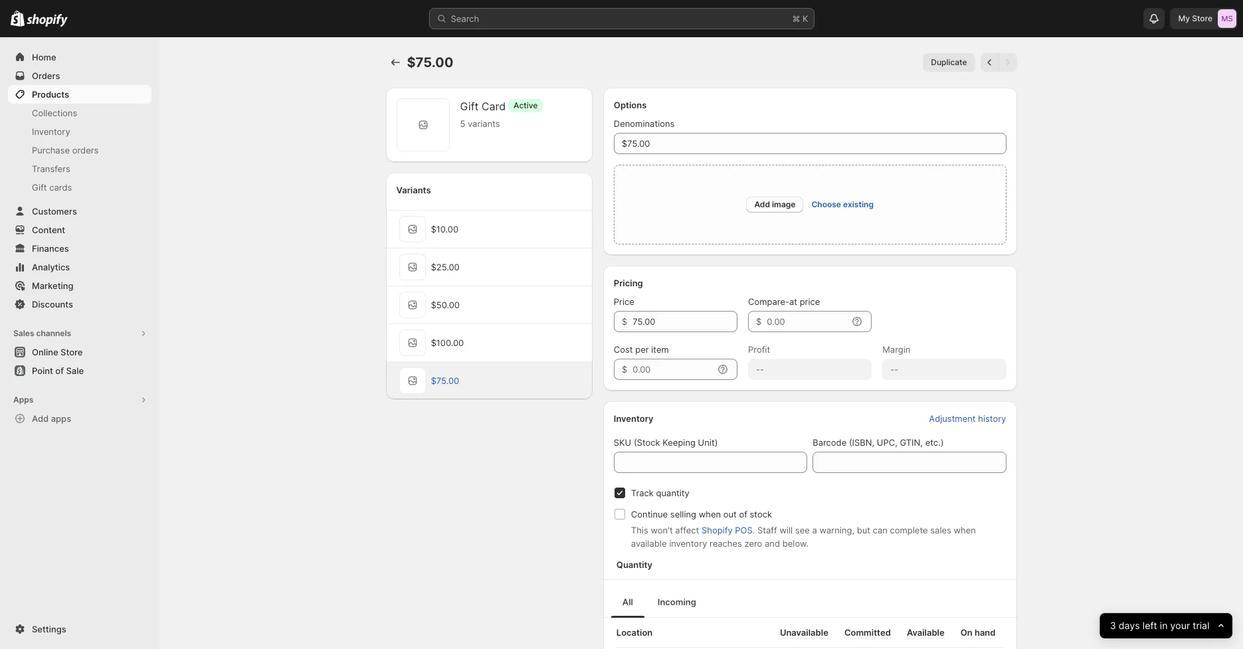 Task type: locate. For each thing, give the bounding box(es) containing it.
0 vertical spatial of
[[55, 366, 64, 376]]

on hand
[[961, 628, 996, 638]]

Price text field
[[633, 311, 738, 332]]

analytics
[[32, 262, 70, 273]]

⌘
[[793, 13, 801, 24]]

apps
[[51, 413, 71, 424]]

my store image
[[1218, 9, 1237, 28]]

1 horizontal spatial store
[[1193, 13, 1213, 23]]

continue
[[631, 509, 668, 520]]

denominations
[[614, 118, 675, 129]]

inventory up purchase
[[32, 126, 70, 137]]

complete
[[890, 525, 928, 536]]

shopify pos link
[[702, 525, 753, 536]]

orders
[[72, 145, 99, 156]]

0 horizontal spatial when
[[699, 509, 721, 520]]

of
[[55, 366, 64, 376], [739, 509, 748, 520]]

$75.00 down search
[[407, 55, 454, 70]]

point of sale
[[32, 366, 84, 376]]

add for add image
[[755, 199, 770, 209]]

$ down price
[[622, 316, 628, 327]]

quantity
[[617, 560, 653, 570]]

1 vertical spatial add
[[32, 413, 49, 424]]

inventory link
[[8, 122, 152, 141]]

when up shopify
[[699, 509, 721, 520]]

cards
[[49, 182, 72, 193]]

1 vertical spatial inventory
[[614, 413, 654, 424]]

1 horizontal spatial add
[[755, 199, 770, 209]]

choose existing button
[[812, 199, 874, 209]]

0 horizontal spatial gift
[[32, 182, 47, 193]]

available
[[907, 628, 945, 638]]

when right sales
[[954, 525, 976, 536]]

gift
[[460, 100, 479, 113], [32, 182, 47, 193]]

$ down cost
[[622, 364, 628, 375]]

trial
[[1194, 620, 1210, 632]]

store for online store
[[61, 347, 83, 358]]

purchase orders
[[32, 145, 99, 156]]

0 horizontal spatial of
[[55, 366, 64, 376]]

store up sale
[[61, 347, 83, 358]]

when
[[699, 509, 721, 520], [954, 525, 976, 536]]

variants
[[468, 118, 500, 129]]

finances
[[32, 243, 69, 254]]

0 horizontal spatial inventory
[[32, 126, 70, 137]]

per
[[636, 344, 649, 355]]

store right my at the top of the page
[[1193, 13, 1213, 23]]

5
[[460, 118, 466, 129]]

cost
[[614, 344, 633, 355]]

sale
[[66, 366, 84, 376]]

1 vertical spatial store
[[61, 347, 83, 358]]

when inside the . staff will see a warning, but can complete sales when available inventory reaches zero and below.
[[954, 525, 976, 536]]

of left sale
[[55, 366, 64, 376]]

adjustment
[[930, 413, 976, 424]]

settings
[[32, 624, 66, 635]]

add left image
[[755, 199, 770, 209]]

3 days left in your trial button
[[1101, 614, 1233, 639]]

.
[[753, 525, 755, 536]]

0 vertical spatial store
[[1193, 13, 1213, 23]]

next image
[[1001, 56, 1015, 69]]

incoming button
[[647, 586, 707, 618]]

0 vertical spatial when
[[699, 509, 721, 520]]

of right out
[[739, 509, 748, 520]]

duplicate link
[[924, 53, 976, 72]]

compare-
[[749, 296, 790, 307]]

sales
[[931, 525, 952, 536]]

0 horizontal spatial add
[[32, 413, 49, 424]]

online store
[[32, 347, 83, 358]]

shopify
[[702, 525, 733, 536]]

compare-at price
[[749, 296, 821, 307]]

0 vertical spatial inventory
[[32, 126, 70, 137]]

affect
[[676, 525, 700, 536]]

orders
[[32, 70, 60, 81]]

$75.00 down $100.00
[[431, 376, 459, 386]]

SKU (Stock Keeping Unit) text field
[[614, 452, 808, 473]]

duplicate
[[931, 57, 968, 67]]

but
[[857, 525, 871, 536]]

$
[[622, 316, 628, 327], [757, 316, 762, 327], [622, 364, 628, 375]]

1 horizontal spatial gift
[[460, 100, 479, 113]]

1 horizontal spatial when
[[954, 525, 976, 536]]

0 vertical spatial add
[[755, 199, 770, 209]]

search
[[451, 13, 479, 24]]

3 days left in your trial
[[1111, 620, 1210, 632]]

sku
[[614, 437, 632, 448]]

shopify image
[[27, 14, 68, 27]]

and
[[765, 538, 780, 549]]

0 horizontal spatial store
[[61, 347, 83, 358]]

transfers
[[32, 164, 70, 174]]

0 vertical spatial gift
[[460, 100, 479, 113]]

tab list
[[609, 586, 1012, 618]]

Denominations text field
[[614, 133, 1007, 154]]

gift cards
[[32, 182, 72, 193]]

gift left cards
[[32, 182, 47, 193]]

$ down compare-
[[757, 316, 762, 327]]

in
[[1161, 620, 1168, 632]]

5 variants
[[460, 118, 500, 129]]

add inside button
[[32, 413, 49, 424]]

gift card
[[460, 100, 506, 113]]

$25.00 link
[[386, 249, 593, 286]]

add left apps
[[32, 413, 49, 424]]

unavailable
[[780, 628, 829, 638]]

store inside button
[[61, 347, 83, 358]]

zero
[[745, 538, 763, 549]]

gift for gift card
[[460, 100, 479, 113]]

inventory up sku
[[614, 413, 654, 424]]

online
[[32, 347, 58, 358]]

1 vertical spatial of
[[739, 509, 748, 520]]

add apps
[[32, 413, 71, 424]]

point of sale button
[[0, 362, 160, 380]]

content link
[[8, 221, 152, 239]]

marketing link
[[8, 277, 152, 295]]

1 horizontal spatial of
[[739, 509, 748, 520]]

card
[[482, 100, 506, 113]]

margin
[[883, 344, 911, 355]]

at
[[790, 296, 798, 307]]

shopify image
[[11, 11, 25, 27]]

$ for cost per item
[[622, 364, 628, 375]]

home link
[[8, 48, 152, 66]]

gift up '5'
[[460, 100, 479, 113]]

1 vertical spatial when
[[954, 525, 976, 536]]

$10.00
[[431, 224, 459, 235]]

$ for compare-at price
[[757, 316, 762, 327]]

home
[[32, 52, 56, 62]]

1 vertical spatial gift
[[32, 182, 47, 193]]



Task type: vqa. For each thing, say whether or not it's contained in the screenshot.
Unavailable
yes



Task type: describe. For each thing, give the bounding box(es) containing it.
online store link
[[8, 343, 152, 362]]

of inside button
[[55, 366, 64, 376]]

options
[[614, 100, 647, 110]]

0 vertical spatial $75.00
[[407, 55, 454, 70]]

can
[[873, 525, 888, 536]]

etc.)
[[926, 437, 944, 448]]

available
[[631, 538, 667, 549]]

Profit text field
[[749, 359, 872, 380]]

track quantity
[[631, 488, 690, 499]]

channels
[[36, 328, 71, 338]]

price
[[800, 296, 821, 307]]

upc,
[[877, 437, 898, 448]]

choose
[[812, 199, 842, 209]]

inventory inside the inventory link
[[32, 126, 70, 137]]

left
[[1143, 620, 1158, 632]]

history
[[979, 413, 1007, 424]]

gift for gift cards
[[32, 182, 47, 193]]

transfers link
[[8, 160, 152, 178]]

customers
[[32, 206, 77, 217]]

sales
[[13, 328, 34, 338]]

choose existing
[[812, 199, 874, 209]]

location
[[617, 628, 653, 638]]

tab list containing all
[[609, 586, 1012, 618]]

unit)
[[698, 437, 718, 448]]

$ for price
[[622, 316, 628, 327]]

. staff will see a warning, but can complete sales when available inventory reaches zero and below.
[[631, 525, 976, 549]]

pricing
[[614, 278, 643, 289]]

inventory
[[669, 538, 708, 549]]

collections
[[32, 108, 77, 118]]

will
[[780, 525, 793, 536]]

discounts link
[[8, 295, 152, 314]]

$25.00
[[431, 262, 460, 273]]

image
[[772, 199, 796, 209]]

profit
[[749, 344, 771, 355]]

this won't affect shopify pos
[[631, 525, 753, 536]]

point of sale link
[[8, 362, 152, 380]]

1 vertical spatial $75.00
[[431, 376, 459, 386]]

$50.00
[[431, 300, 460, 310]]

selling
[[671, 509, 697, 520]]

(stock
[[634, 437, 661, 448]]

discounts
[[32, 299, 73, 310]]

apps
[[13, 395, 33, 405]]

$50.00 link
[[386, 287, 593, 324]]

(isbn,
[[849, 437, 875, 448]]

sales channels
[[13, 328, 71, 338]]

reaches
[[710, 538, 742, 549]]

add for add apps
[[32, 413, 49, 424]]

stock
[[750, 509, 772, 520]]

content
[[32, 225, 65, 235]]

Margin text field
[[883, 359, 1007, 380]]

adjustment history link
[[922, 409, 1015, 428]]

incoming
[[658, 597, 697, 608]]

$100.00 link
[[386, 324, 593, 362]]

products
[[32, 89, 69, 100]]

this
[[631, 525, 649, 536]]

adjustment history
[[930, 413, 1007, 424]]

Cost per item text field
[[633, 359, 714, 380]]

purchase orders link
[[8, 141, 152, 160]]

all button
[[609, 586, 647, 618]]

sku (stock keeping unit)
[[614, 437, 718, 448]]

committed
[[845, 628, 891, 638]]

1 horizontal spatial inventory
[[614, 413, 654, 424]]

store for my store
[[1193, 13, 1213, 23]]

products link
[[8, 85, 152, 104]]

warning,
[[820, 525, 855, 536]]

analytics link
[[8, 258, 152, 277]]

marketing
[[32, 281, 73, 291]]

variants
[[397, 185, 431, 195]]

Compare-at price text field
[[767, 311, 848, 332]]

see
[[796, 525, 810, 536]]

a
[[813, 525, 817, 536]]

finances link
[[8, 239, 152, 258]]

collections link
[[8, 104, 152, 122]]

item
[[652, 344, 669, 355]]

settings link
[[8, 620, 152, 639]]

3
[[1111, 620, 1117, 632]]

online store button
[[0, 343, 160, 362]]

barcode (isbn, upc, gtin, etc.)
[[813, 437, 944, 448]]

on
[[961, 628, 973, 638]]

out
[[724, 509, 737, 520]]

point
[[32, 366, 53, 376]]

keeping
[[663, 437, 696, 448]]

sales channels button
[[8, 324, 152, 343]]

orders link
[[8, 66, 152, 85]]

gift cards link
[[8, 178, 152, 197]]

gtin,
[[900, 437, 923, 448]]

cost per item
[[614, 344, 669, 355]]

barcode
[[813, 437, 847, 448]]

add image
[[755, 199, 796, 209]]

Barcode (ISBN, UPC, GTIN, etc.) text field
[[813, 452, 1007, 473]]



